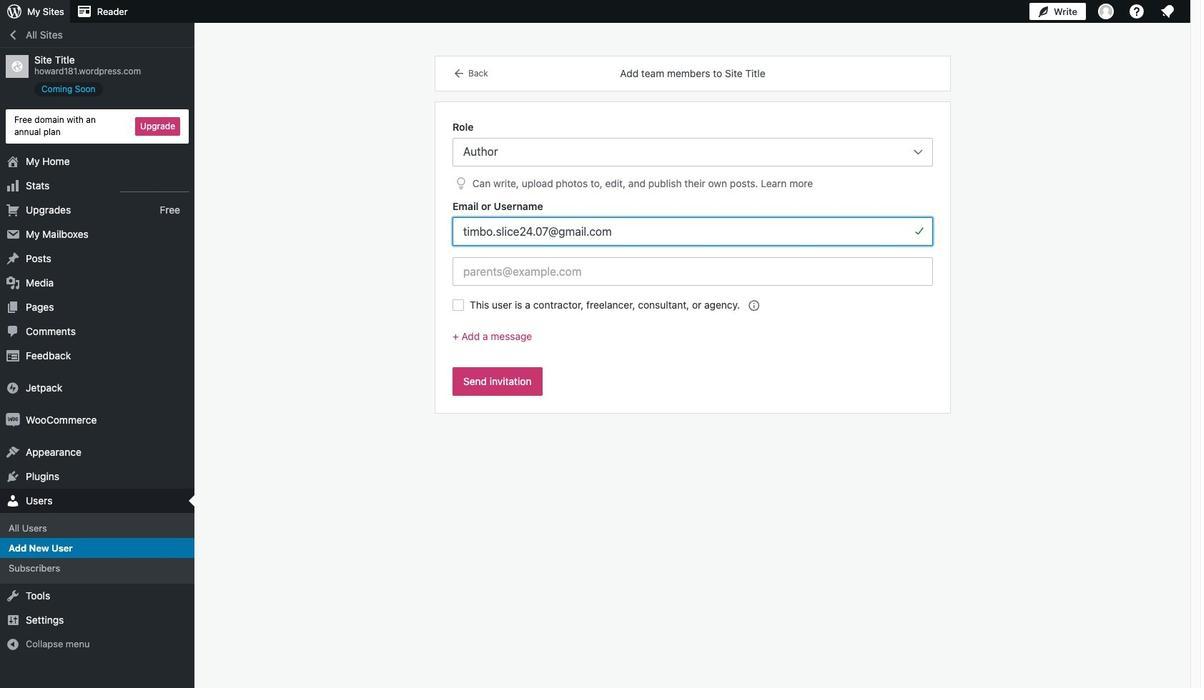 Task type: locate. For each thing, give the bounding box(es) containing it.
1 img image from the top
[[6, 381, 20, 395]]

0 vertical spatial img image
[[6, 381, 20, 395]]

0 vertical spatial group
[[453, 119, 933, 193]]

1 vertical spatial img image
[[6, 413, 20, 427]]

help image
[[1128, 3, 1145, 20]]

None checkbox
[[453, 300, 464, 311]]

1 group from the top
[[453, 119, 933, 193]]

main content
[[435, 56, 950, 413]]

manage your notifications image
[[1159, 3, 1176, 20]]

1 vertical spatial group
[[453, 199, 933, 246]]

img image
[[6, 381, 20, 395], [6, 413, 20, 427]]

group
[[453, 119, 933, 193], [453, 199, 933, 246], [453, 329, 933, 356]]

2 img image from the top
[[6, 413, 20, 427]]

2 vertical spatial group
[[453, 329, 933, 356]]



Task type: vqa. For each thing, say whether or not it's contained in the screenshot.
Help icon
yes



Task type: describe. For each thing, give the bounding box(es) containing it.
3 group from the top
[[453, 329, 933, 356]]

more information image
[[747, 299, 760, 312]]

highest hourly views 0 image
[[121, 183, 189, 192]]

parents@example.com text field
[[453, 258, 933, 286]]

sibling@example.com text field
[[453, 218, 933, 246]]

my profile image
[[1098, 4, 1114, 19]]

2 group from the top
[[453, 199, 933, 246]]



